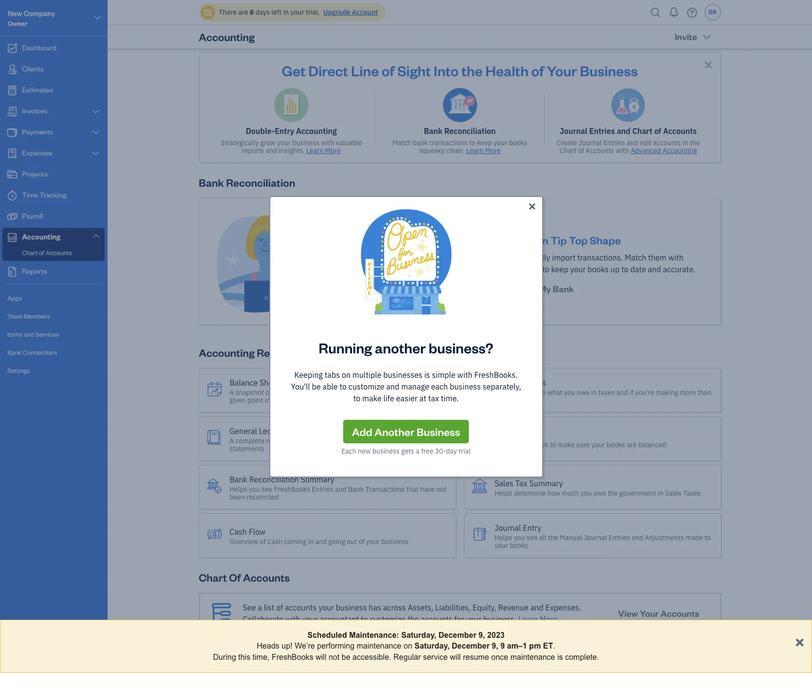 Task type: vqa. For each thing, say whether or not it's contained in the screenshot.
the right "books"
no



Task type: describe. For each thing, give the bounding box(es) containing it.
easier
[[396, 393, 418, 403]]

business down prepare
[[372, 447, 400, 455]]

and inside journal entry helps you see all the manual journal entries and adjustments made to your books
[[632, 533, 643, 542]]

2 horizontal spatial more
[[540, 615, 558, 624]]

determine for loss
[[514, 388, 546, 397]]

at inside keeping tabs on multiple businesses is simple with freshbooks. you'll be able to customize and manage each business separately, to make life easier at tax time.
[[419, 393, 426, 403]]

0 horizontal spatial cash
[[230, 527, 247, 537]]

expense image
[[6, 149, 18, 158]]

spending
[[515, 396, 543, 405]]

team members link
[[2, 308, 105, 325]]

business inside strategically grow your business with valuable reports and insights.
[[292, 138, 320, 147]]

freshbooks inside the bank reconciliation summary helps you see freshbooks entries and bank transactions that have not been reconciled
[[274, 485, 310, 494]]

has
[[369, 603, 381, 613]]

free
[[421, 447, 433, 455]]

of right 'line'
[[382, 61, 395, 80]]

and right "income"
[[412, 265, 425, 274]]

coming
[[284, 537, 307, 546]]

connections
[[23, 349, 57, 356]]

loss
[[530, 378, 546, 388]]

liabilities,
[[435, 603, 471, 613]]

connect my bank button
[[493, 279, 583, 299]]

a for general ledger
[[230, 436, 234, 445]]

1 vertical spatial accounts
[[285, 603, 317, 613]]

make inside keeping tabs on multiple businesses is simple with freshbooks. you'll be able to customize and manage each business separately, to make life easier at tax time.
[[362, 393, 382, 403]]

bank inside button
[[553, 283, 574, 294]]

1 will from the left
[[316, 653, 326, 661]]

in inside profit and loss helps determine what you owe in taxes and if you're making more than you're spending
[[591, 388, 597, 397]]

et
[[543, 642, 553, 651]]

1 vertical spatial 9,
[[492, 642, 498, 651]]

chevron large down image for invoice icon
[[91, 108, 100, 115]]

bank inside connect your bank account to automatically import transactions. match them with income and expenses tracked in freshbooks to keep your books up to date and accurate.
[[445, 253, 462, 263]]

0 horizontal spatial you're
[[495, 396, 514, 405]]

automatically
[[503, 253, 550, 263]]

you inside sales tax summary helps determine how much you owe the government in sales taxes
[[581, 489, 592, 498]]

is inside scheduled maintenance: saturday, december 9, 2023 heads up! we're performing maintenance on saturday, december 9, 9 am–1 pm et . during this time, freshbooks will not be accessible. regular service will resume once maintenance is complete.
[[557, 653, 563, 661]]

invoice image
[[6, 107, 18, 116]]

connect for your
[[397, 253, 426, 263]]

with inside create journal entries and edit accounts in the chart of accounts with
[[616, 146, 629, 155]]

entries inside the bank reconciliation summary helps you see freshbooks entries and bank transactions that have not been reconciled
[[312, 485, 333, 494]]

1 horizontal spatial business
[[580, 61, 638, 80]]

keeping
[[294, 370, 323, 380]]

valuable
[[336, 138, 362, 147]]

sure
[[576, 440, 590, 449]]

and up create journal entries and edit accounts in the chart of accounts with
[[617, 126, 631, 136]]

left
[[271, 8, 282, 17]]

accounting up the snapshot
[[199, 346, 255, 359]]

across
[[383, 603, 406, 613]]

and inside balance sheet a snapshot of your company's assets, liabilities, and equity at any given point in time
[[378, 388, 389, 397]]

heads
[[257, 642, 279, 651]]

your up accountant
[[319, 603, 334, 613]]

advanced accounting
[[631, 146, 697, 155]]

income
[[385, 265, 410, 274]]

resume
[[463, 653, 489, 661]]

to right account
[[494, 253, 501, 263]]

search image
[[648, 5, 664, 20]]

statements
[[230, 444, 264, 453]]

help
[[358, 436, 371, 445]]

of right out
[[358, 537, 364, 546]]

close image
[[703, 59, 714, 70]]

0 vertical spatial are
[[238, 8, 248, 17]]

2023
[[487, 631, 505, 640]]

assets,
[[408, 603, 433, 613]]

accurate.
[[663, 265, 695, 274]]

0 vertical spatial maintenance
[[357, 642, 402, 651]]

there
[[219, 8, 237, 17]]

a for trial balance
[[495, 440, 499, 449]]

new
[[8, 9, 22, 18]]

30-
[[435, 447, 446, 455]]

money image
[[6, 212, 18, 221]]

bank down strategically
[[199, 176, 224, 189]]

bank up squeaky
[[424, 126, 442, 136]]

1 vertical spatial december
[[452, 642, 490, 651]]

business inside cash flow overview of cash coming in and going out of your business
[[381, 537, 409, 546]]

taxes
[[683, 489, 701, 498]]

accounting reports
[[199, 346, 296, 359]]

accounting up strategically grow your business with valuable reports and insights.
[[296, 126, 337, 136]]

your left 'trial.' at the left
[[290, 8, 304, 17]]

in right 'left'
[[283, 8, 289, 17]]

timer image
[[6, 191, 18, 200]]

in left tip
[[540, 233, 549, 247]]

entry for double-
[[275, 126, 294, 136]]

keep inside match bank transactions to keep your books squeaky clean.
[[477, 138, 492, 147]]

balance inside trial balance a quick gut check to make sure your books are balanced
[[512, 430, 540, 440]]

transactions
[[365, 485, 405, 494]]

accounts up expand timer details icon
[[661, 608, 699, 619]]

entries inside create journal entries and edit accounts in the chart of accounts with
[[603, 138, 625, 147]]

cash flow overview of cash coming in and going out of your business
[[230, 527, 409, 546]]

match bank transactions to keep your books squeaky clean.
[[392, 138, 527, 155]]

tabs
[[325, 370, 340, 380]]

financial
[[411, 436, 437, 445]]

your inside match bank transactions to keep your books squeaky clean.
[[494, 138, 507, 147]]

day
[[446, 447, 457, 455]]

maintenance:
[[349, 631, 399, 640]]

to inside trial balance a quick gut check to make sure your books are balanced
[[550, 440, 556, 449]]

going
[[328, 537, 345, 546]]

you inside journal entry helps you see all the manual journal entries and adjustments made to your books
[[514, 533, 525, 542]]

on inside keeping tabs on multiple businesses is simple with freshbooks. you'll be able to customize and manage each business separately, to make life easier at tax time.
[[342, 370, 351, 380]]

2 horizontal spatial learn
[[518, 615, 538, 624]]

see inside the bank reconciliation summary helps you see freshbooks entries and bank transactions that have not been reconciled
[[262, 485, 273, 494]]

your up expenses
[[427, 253, 443, 263]]

you inside profit and loss helps determine what you owe in taxes and if you're making more than you're spending
[[564, 388, 575, 397]]

of inside see a list of accounts your business has across assets, liabilities, equity, revenue and expenses. collaborate with your accountant to customize the accounts for your business.
[[276, 603, 283, 613]]

your inside general ledger a complete record of your transactions to help you prepare financial statements
[[295, 436, 309, 445]]

learn more for bank reconciliation
[[466, 146, 501, 155]]

your right 'for'
[[466, 615, 482, 624]]

time.
[[441, 393, 459, 403]]

entry for journal
[[523, 523, 541, 533]]

connect your bank account to begin matching your bank transactions image
[[215, 214, 371, 314]]

to right assets,
[[353, 393, 360, 403]]

flow
[[249, 527, 266, 537]]

to inside general ledger a complete record of your transactions to help you prepare financial statements
[[350, 436, 356, 445]]

open in new window image
[[764, 620, 772, 632]]

0 vertical spatial sales
[[495, 478, 514, 488]]

journal right manual
[[584, 533, 607, 542]]

entries up create journal entries and edit accounts in the chart of accounts with
[[589, 126, 615, 136]]

import
[[552, 253, 576, 263]]

double-
[[246, 126, 275, 136]]

in inside cash flow overview of cash coming in and going out of your business
[[308, 537, 314, 546]]

squeaky
[[419, 146, 445, 155]]

accounts inside create journal entries and edit accounts in the chart of accounts with
[[586, 146, 614, 155]]

journal inside create journal entries and edit accounts in the chart of accounts with
[[579, 138, 602, 147]]

9
[[501, 642, 505, 651]]

once
[[491, 653, 508, 661]]

see inside journal entry helps you see all the manual journal entries and adjustments made to your books
[[527, 533, 538, 542]]

add another business
[[352, 425, 460, 438]]

make inside trial balance a quick gut check to make sure your books are balanced
[[558, 440, 575, 449]]

transactions inside general ledger a complete record of your transactions to help you prepare financial statements
[[310, 436, 349, 445]]

be inside keeping tabs on multiple businesses is simple with freshbooks. you'll be able to customize and manage each business separately, to make life easier at tax time.
[[312, 382, 321, 391]]

expand timer details image
[[655, 620, 664, 632]]

your inside balance sheet a snapshot of your company's assets, liabilities, and equity at any given point in time
[[273, 388, 287, 397]]

accountant
[[320, 615, 359, 624]]

your inside strategically grow your business with valuable reports and insights.
[[277, 138, 291, 147]]

crown image
[[203, 7, 213, 17]]

your for keep your books in tip top shape
[[483, 233, 505, 247]]

a inside running another business? dialog
[[416, 447, 420, 455]]

freshbooks inside connect your bank account to automatically import transactions. match them with income and expenses tracked in freshbooks to keep your books up to date and accurate.
[[499, 265, 540, 274]]

your up scheduled
[[302, 615, 318, 624]]

not inside scheduled maintenance: saturday, december 9, 2023 heads up! we're performing maintenance on saturday, december 9, 9 am–1 pm et . during this time, freshbooks will not be accessible. regular service will resume once maintenance is complete.
[[329, 653, 340, 661]]

you'll
[[291, 382, 310, 391]]

record
[[266, 436, 286, 445]]

the inside sales tax summary helps determine how much you owe the government in sales taxes
[[608, 489, 618, 498]]

keep inside connect your bank account to automatically import transactions. match them with income and expenses tracked in freshbooks to keep your books up to date and accurate.
[[551, 265, 568, 274]]

2 will from the left
[[450, 653, 461, 661]]

add
[[352, 425, 372, 438]]

given
[[230, 396, 246, 405]]

much
[[562, 489, 579, 498]]

trial
[[459, 447, 471, 455]]

account
[[464, 253, 492, 263]]

tax
[[428, 393, 439, 403]]

reports
[[257, 346, 296, 359]]

general ledger a complete record of your transactions to help you prepare financial statements
[[230, 426, 437, 453]]

gets
[[401, 447, 414, 455]]

items
[[7, 331, 22, 338]]

to inside journal entry helps you see all the manual journal entries and adjustments made to your books
[[705, 533, 711, 542]]

able
[[323, 382, 338, 391]]

the inside create journal entries and edit accounts in the chart of accounts with
[[690, 138, 700, 147]]

journal up create
[[560, 126, 588, 136]]

balance sheet a snapshot of your company's assets, liabilities, and equity at any given point in time
[[230, 378, 430, 405]]

.
[[553, 642, 555, 651]]

members
[[24, 312, 50, 320]]

separately,
[[483, 382, 521, 391]]

and left if
[[617, 388, 628, 397]]

chart image
[[6, 233, 18, 243]]

and left loss
[[515, 378, 529, 388]]

on inside scheduled maintenance: saturday, december 9, 2023 heads up! we're performing maintenance on saturday, december 9, 9 am–1 pm et . during this time, freshbooks will not be accessible. regular service will resume once maintenance is complete.
[[404, 642, 412, 651]]

owe inside profit and loss helps determine what you owe in taxes and if you're making more than you're spending
[[577, 388, 590, 397]]

for
[[454, 615, 464, 624]]

1 horizontal spatial your
[[547, 61, 577, 80]]

2 vertical spatial accounts
[[421, 615, 453, 624]]

of up advanced accounting
[[654, 126, 661, 136]]

of right health on the top
[[531, 61, 544, 80]]

scheduled maintenance: saturday, december 9, 2023 heads up! we're performing maintenance on saturday, december 9, 9 am–1 pm et . during this time, freshbooks will not be accessible. regular service will resume once maintenance is complete.
[[213, 631, 599, 661]]

determine for summary
[[514, 489, 546, 498]]

strategically grow your business with valuable reports and insights.
[[221, 138, 362, 155]]

accounts up "list"
[[243, 571, 290, 584]]

entries inside journal entry helps you see all the manual journal entries and adjustments made to your books
[[609, 533, 630, 542]]

1 horizontal spatial cash
[[267, 537, 282, 546]]

your for view your accounts
[[640, 608, 659, 619]]

if
[[630, 388, 634, 397]]

taxes
[[598, 388, 615, 397]]

settings link
[[2, 362, 105, 379]]

transactions inside match bank transactions to keep your books squeaky clean.
[[430, 138, 468, 147]]

of inside create journal entries and edit accounts in the chart of accounts with
[[578, 146, 584, 155]]

owe inside sales tax summary helps determine how much you owe the government in sales taxes
[[593, 489, 606, 498]]

multiple
[[352, 370, 381, 380]]

with inside strategically grow your business with valuable reports and insights.
[[321, 138, 334, 147]]

accounts up advanced accounting
[[663, 126, 697, 136]]

helps for sales tax summary
[[495, 489, 512, 498]]

and down them
[[648, 265, 661, 274]]

business inside see a list of accounts your business has across assets, liabilities, equity, revenue and expenses. collaborate with your accountant to customize the accounts for your business.
[[336, 603, 367, 613]]

and inside keeping tabs on multiple businesses is simple with freshbooks. you'll be able to customize and manage each business separately, to make life easier at tax time.
[[386, 382, 399, 391]]

close image
[[527, 201, 537, 212]]

company
[[24, 9, 55, 18]]

complete.
[[565, 653, 599, 661]]

journal entries and chart of accounts image
[[611, 88, 646, 122]]

am–1
[[507, 642, 527, 651]]

and inside see a list of accounts your business has across assets, liabilities, equity, revenue and expenses. collaborate with your accountant to customize the accounts for your business.
[[530, 603, 544, 613]]

and inside create journal entries and edit accounts in the chart of accounts with
[[627, 138, 638, 147]]

bank left transactions at the left bottom of the page
[[348, 485, 364, 494]]

trial.
[[306, 8, 320, 17]]

1 vertical spatial saturday,
[[415, 642, 450, 651]]

accounting right advanced
[[663, 146, 697, 155]]

0 horizontal spatial bank reconciliation
[[199, 176, 295, 189]]

1 horizontal spatial sales
[[665, 489, 682, 498]]

of inside general ledger a complete record of your transactions to help you prepare financial statements
[[288, 436, 294, 445]]

accounting down there
[[199, 30, 255, 44]]

items and services
[[7, 331, 59, 338]]

any
[[419, 388, 430, 397]]

0 vertical spatial bank reconciliation
[[424, 126, 496, 136]]

main element
[[0, 0, 132, 673]]

2 horizontal spatial learn more
[[518, 615, 558, 624]]

sight
[[397, 61, 431, 80]]

made
[[686, 533, 703, 542]]

up
[[611, 265, 620, 274]]

get direct line of sight into the health of your business
[[282, 61, 638, 80]]

business inside the add another business 'button'
[[417, 425, 460, 438]]

to inside match bank transactions to keep your books squeaky clean.
[[469, 138, 475, 147]]

journal down tax
[[495, 523, 521, 533]]



Task type: locate. For each thing, give the bounding box(es) containing it.
learn more for double-entry accounting
[[306, 146, 341, 155]]

customize inside keeping tabs on multiple businesses is simple with freshbooks. you'll be able to customize and manage each business separately, to make life easier at tax time.
[[349, 382, 384, 391]]

helps inside profit and loss helps determine what you owe in taxes and if you're making more than you're spending
[[495, 388, 512, 397]]

check
[[530, 440, 548, 449]]

manage
[[401, 382, 429, 391]]

1 vertical spatial connect
[[502, 283, 537, 294]]

determine inside profit and loss helps determine what you owe in taxes and if you're making more than you're spending
[[514, 388, 546, 397]]

prepare
[[386, 436, 410, 445]]

be inside scheduled maintenance: saturday, december 9, 2023 heads up! we're performing maintenance on saturday, december 9, 9 am–1 pm et . during this time, freshbooks will not be accessible. regular service will resume once maintenance is complete.
[[342, 653, 350, 661]]

estimate image
[[6, 86, 18, 95]]

is inside keeping tabs on multiple businesses is simple with freshbooks. you'll be able to customize and manage each business separately, to make life easier at tax time.
[[424, 370, 430, 380]]

0 vertical spatial 9,
[[479, 631, 485, 640]]

chevron large down image for chart icon
[[91, 232, 100, 240]]

a for balance sheet
[[230, 388, 234, 397]]

connect
[[397, 253, 426, 263], [502, 283, 537, 294]]

1 horizontal spatial see
[[527, 533, 538, 542]]

top
[[569, 233, 588, 247]]

in right government
[[658, 489, 664, 498]]

keep right "clean."
[[477, 138, 492, 147]]

0 horizontal spatial chart
[[199, 571, 227, 584]]

0 horizontal spatial match
[[392, 138, 411, 147]]

with inside keeping tabs on multiple businesses is simple with freshbooks. you'll be able to customize and manage each business separately, to make life easier at tax time.
[[457, 370, 473, 380]]

more right "clean."
[[485, 146, 501, 155]]

books inside journal entry helps you see all the manual journal entries and adjustments made to your books
[[510, 541, 528, 550]]

out
[[347, 537, 357, 546]]

1 horizontal spatial entry
[[523, 523, 541, 533]]

1 horizontal spatial make
[[558, 440, 575, 449]]

learn right insights. on the top left of the page
[[306, 146, 324, 155]]

0 vertical spatial see
[[262, 485, 273, 494]]

summary for bank reconciliation summary
[[301, 475, 334, 484]]

0 horizontal spatial accounts
[[285, 603, 317, 613]]

with up "accurate."
[[668, 253, 684, 263]]

bank inside match bank transactions to keep your books squeaky clean.
[[413, 138, 428, 147]]

add another business button
[[343, 420, 469, 443]]

summary
[[301, 475, 334, 484], [529, 478, 563, 488]]

dashboard image
[[6, 44, 18, 53]]

in left taxes on the bottom
[[591, 388, 597, 397]]

0 vertical spatial december
[[439, 631, 476, 640]]

helps inside journal entry helps you see all the manual journal entries and adjustments made to your books
[[495, 533, 512, 542]]

businesses
[[383, 370, 422, 380]]

payment image
[[6, 128, 18, 137]]

your inside journal entry helps you see all the manual journal entries and adjustments made to your books
[[495, 541, 508, 550]]

your inside trial balance a quick gut check to make sure your books are balanced
[[591, 440, 605, 449]]

0 horizontal spatial maintenance
[[357, 642, 402, 651]]

1 horizontal spatial a
[[416, 447, 420, 455]]

0 horizontal spatial business
[[417, 425, 460, 438]]

of
[[382, 61, 395, 80], [531, 61, 544, 80], [654, 126, 661, 136], [578, 146, 584, 155], [265, 388, 272, 397], [288, 436, 294, 445], [260, 537, 266, 546], [358, 537, 364, 546], [276, 603, 283, 613]]

learn right "clean."
[[466, 146, 484, 155]]

1 vertical spatial sales
[[665, 489, 682, 498]]

expenses
[[427, 265, 461, 274]]

1 vertical spatial keep
[[551, 265, 568, 274]]

journal right create
[[579, 138, 602, 147]]

the inside journal entry helps you see all the manual journal entries and adjustments made to your books
[[548, 533, 558, 542]]

1 horizontal spatial summary
[[529, 478, 563, 488]]

saturday, down see a list of accounts your business has across assets, liabilities, equity, revenue and expenses. collaborate with your accountant to customize the accounts for your business.
[[401, 631, 436, 640]]

company's
[[288, 388, 322, 397]]

more
[[680, 388, 696, 397]]

in right edit
[[683, 138, 688, 147]]

each new business gets a free 30-day trial
[[341, 447, 471, 455]]

and inside cash flow overview of cash coming in and going out of your business
[[315, 537, 327, 546]]

× dialog
[[0, 620, 812, 673]]

books
[[509, 138, 527, 147], [588, 265, 609, 274], [607, 440, 625, 449], [510, 541, 528, 550]]

1 horizontal spatial learn
[[466, 146, 484, 155]]

keep
[[477, 138, 492, 147], [551, 265, 568, 274]]

customize down across
[[370, 615, 406, 624]]

2 vertical spatial your
[[640, 608, 659, 619]]

helps inside sales tax summary helps determine how much you owe the government in sales taxes
[[495, 489, 512, 498]]

running another business? dialog
[[0, 184, 812, 489]]

more
[[325, 146, 341, 155], [485, 146, 501, 155], [540, 615, 558, 624]]

see left all
[[527, 533, 538, 542]]

bank up been
[[230, 475, 247, 484]]

sales left taxes
[[665, 489, 682, 498]]

reports
[[242, 146, 264, 155]]

liabilities,
[[346, 388, 376, 397]]

0 vertical spatial owe
[[577, 388, 590, 397]]

0 vertical spatial on
[[342, 370, 351, 380]]

8
[[250, 8, 254, 17]]

0 vertical spatial be
[[312, 382, 321, 391]]

expenses.
[[545, 603, 581, 613]]

business up accountant
[[336, 603, 367, 613]]

books inside match bank transactions to keep your books squeaky clean.
[[509, 138, 527, 147]]

and inside strategically grow your business with valuable reports and insights.
[[266, 146, 277, 155]]

1 horizontal spatial owe
[[593, 489, 606, 498]]

1 vertical spatial entry
[[523, 523, 541, 533]]

scheduled
[[307, 631, 347, 640]]

new
[[358, 447, 371, 455]]

transactions up each
[[310, 436, 349, 445]]

collaborate
[[243, 615, 283, 624]]

1 vertical spatial determine
[[514, 489, 546, 498]]

1 horizontal spatial accounts
[[421, 615, 453, 624]]

your down the double-entry accounting
[[277, 138, 291, 147]]

1 vertical spatial see
[[527, 533, 538, 542]]

client image
[[6, 65, 18, 74]]

business inside keeping tabs on multiple businesses is simple with freshbooks. you'll be able to customize and manage each business separately, to make life easier at tax time.
[[450, 382, 481, 391]]

more for bank reconciliation
[[485, 146, 501, 155]]

bank reconciliation up match bank transactions to keep your books squeaky clean. at top
[[424, 126, 496, 136]]

to right up
[[621, 265, 629, 274]]

making
[[656, 388, 678, 397]]

on
[[342, 370, 351, 380], [404, 642, 412, 651]]

of down flow
[[260, 537, 266, 546]]

business down the double-entry accounting
[[292, 138, 320, 147]]

see
[[243, 603, 256, 613]]

your inside cash flow overview of cash coming in and going out of your business
[[366, 537, 380, 546]]

are left the 8
[[238, 8, 248, 17]]

0 horizontal spatial on
[[342, 370, 351, 380]]

keeping tabs on multiple businesses is simple with freshbooks. you'll be able to customize and manage each business separately, to make life easier at tax time.
[[291, 370, 521, 403]]

helps left all
[[495, 533, 512, 542]]

1 vertical spatial customize
[[370, 615, 406, 624]]

your left all
[[495, 541, 508, 550]]

of right "list"
[[276, 603, 283, 613]]

accounts inside create journal entries and edit accounts in the chart of accounts with
[[653, 138, 681, 147]]

and right items
[[24, 331, 34, 338]]

sheet
[[260, 378, 280, 388]]

of down sheet
[[265, 388, 272, 397]]

more for double-entry accounting
[[325, 146, 341, 155]]

determine down tax
[[514, 489, 546, 498]]

1 vertical spatial a
[[258, 603, 262, 613]]

and inside items and services link
[[24, 331, 34, 338]]

1 horizontal spatial is
[[557, 653, 563, 661]]

to right able
[[340, 382, 347, 391]]

helps for bank reconciliation summary
[[230, 485, 247, 494]]

1 horizontal spatial chart
[[560, 146, 576, 155]]

1 horizontal spatial will
[[450, 653, 461, 661]]

0 horizontal spatial balance
[[230, 378, 258, 388]]

maintenance down maintenance:
[[357, 642, 402, 651]]

a inside balance sheet a snapshot of your company's assets, liabilities, and equity at any given point in time
[[230, 388, 234, 397]]

connect left the "my"
[[502, 283, 537, 294]]

1 vertical spatial transactions
[[310, 436, 349, 445]]

0 horizontal spatial make
[[362, 393, 382, 403]]

equity,
[[473, 603, 496, 613]]

1 horizontal spatial balance
[[512, 430, 540, 440]]

health
[[486, 61, 529, 80]]

0 vertical spatial business
[[580, 61, 638, 80]]

general
[[230, 426, 257, 436]]

1 horizontal spatial you're
[[635, 388, 654, 397]]

0 horizontal spatial at
[[411, 388, 417, 397]]

is left complete. on the right
[[557, 653, 563, 661]]

1 horizontal spatial more
[[485, 146, 501, 155]]

connect inside button
[[502, 283, 537, 294]]

1 determine from the top
[[514, 388, 546, 397]]

chevron large down image
[[93, 12, 102, 23], [91, 108, 100, 115], [91, 150, 100, 157], [91, 232, 100, 240]]

you right been
[[249, 485, 260, 494]]

match left squeaky
[[392, 138, 411, 147]]

you inside general ledger a complete record of your transactions to help you prepare financial statements
[[373, 436, 384, 445]]

bank reconciliation image
[[443, 88, 477, 122]]

0 horizontal spatial will
[[316, 653, 326, 661]]

summary inside the bank reconciliation summary helps you see freshbooks entries and bank transactions that have not been reconciled
[[301, 475, 334, 484]]

0 horizontal spatial keep
[[477, 138, 492, 147]]

more right insights. on the top left of the page
[[325, 146, 341, 155]]

0 vertical spatial make
[[362, 393, 382, 403]]

helps down profit
[[495, 388, 512, 397]]

upgrade
[[323, 8, 350, 17]]

with inside connect your bank account to automatically import transactions. match them with income and expenses tracked in freshbooks to keep your books up to date and accurate.
[[668, 253, 684, 263]]

learn down revenue
[[518, 615, 538, 624]]

journal entry helps you see all the manual journal entries and adjustments made to your books
[[495, 523, 711, 550]]

1 vertical spatial bank
[[445, 253, 462, 263]]

a inside see a list of accounts your business has across assets, liabilities, equity, revenue and expenses. collaborate with your accountant to customize the accounts for your business.
[[258, 603, 262, 613]]

0 horizontal spatial connect
[[397, 253, 426, 263]]

business
[[292, 138, 320, 147], [450, 382, 481, 391], [372, 447, 400, 455], [381, 537, 409, 546], [336, 603, 367, 613]]

a inside general ledger a complete record of your transactions to help you prepare financial statements
[[230, 436, 234, 445]]

0 vertical spatial customize
[[349, 382, 384, 391]]

you're down separately,
[[495, 396, 514, 405]]

freshbooks inside scheduled maintenance: saturday, december 9, 2023 heads up! we're performing maintenance on saturday, december 9, 9 am–1 pm et . during this time, freshbooks will not be accessible. regular service will resume once maintenance is complete.
[[272, 653, 313, 661]]

more down the expenses.
[[540, 615, 558, 624]]

apps link
[[2, 290, 105, 307]]

team
[[7, 312, 23, 320]]

0 vertical spatial reconciliation
[[444, 126, 496, 136]]

settings
[[7, 367, 30, 375]]

project image
[[6, 170, 18, 179]]

are left balanced
[[627, 440, 637, 449]]

match
[[392, 138, 411, 147], [625, 253, 646, 263]]

chart inside create journal entries and edit accounts in the chart of accounts with
[[560, 146, 576, 155]]

bank inside main element
[[7, 349, 21, 356]]

entry inside journal entry helps you see all the manual journal entries and adjustments made to your books
[[523, 523, 541, 533]]

how
[[547, 489, 560, 498]]

at inside balance sheet a snapshot of your company's assets, liabilities, and equity at any given point in time
[[411, 388, 417, 397]]

a left the snapshot
[[230, 388, 234, 397]]

complete
[[236, 436, 264, 445]]

accounts
[[663, 126, 697, 136], [586, 146, 614, 155], [243, 571, 290, 584], [661, 608, 699, 619]]

business right out
[[381, 537, 409, 546]]

0 vertical spatial balance
[[230, 378, 258, 388]]

insights.
[[279, 146, 305, 155]]

to up maintenance:
[[361, 615, 368, 624]]

profit
[[495, 378, 514, 388]]

team members
[[7, 312, 50, 320]]

1 horizontal spatial transactions
[[430, 138, 468, 147]]

in inside create journal entries and edit accounts in the chart of accounts with
[[683, 138, 688, 147]]

you right much
[[581, 489, 592, 498]]

pm
[[529, 642, 541, 651]]

direct
[[308, 61, 348, 80]]

0 vertical spatial saturday,
[[401, 631, 436, 640]]

0 vertical spatial transactions
[[430, 138, 468, 147]]

grow
[[260, 138, 276, 147]]

to up the "my"
[[542, 265, 549, 274]]

owe
[[577, 388, 590, 397], [593, 489, 606, 498]]

1 horizontal spatial connect
[[502, 283, 537, 294]]

balance inside balance sheet a snapshot of your company's assets, liabilities, and equity at any given point in time
[[230, 378, 258, 388]]

match inside match bank transactions to keep your books squeaky clean.
[[392, 138, 411, 147]]

cash left coming
[[267, 537, 282, 546]]

be left able
[[312, 382, 321, 391]]

0 vertical spatial accounts
[[653, 138, 681, 147]]

0 vertical spatial chart
[[632, 126, 652, 136]]

of right create
[[578, 146, 584, 155]]

bank connections
[[7, 349, 57, 356]]

connect up "income"
[[397, 253, 426, 263]]

1 vertical spatial bank reconciliation
[[199, 176, 295, 189]]

2 horizontal spatial chart
[[632, 126, 652, 136]]

cash
[[230, 527, 247, 537], [267, 537, 282, 546]]

report image
[[6, 267, 18, 277]]

bank reconciliation
[[424, 126, 496, 136], [199, 176, 295, 189]]

a down trial
[[495, 440, 499, 449]]

adjustments
[[645, 533, 684, 542]]

books inside connect your bank account to automatically import transactions. match them with income and expenses tracked in freshbooks to keep your books up to date and accurate.
[[588, 265, 609, 274]]

december up resume
[[452, 642, 490, 651]]

will down "performing"
[[316, 653, 326, 661]]

connect for my
[[502, 283, 537, 294]]

go to help image
[[684, 5, 700, 20]]

the
[[462, 61, 483, 80], [690, 138, 700, 147], [608, 489, 618, 498], [548, 533, 558, 542], [407, 615, 419, 624]]

learn more up the pm
[[518, 615, 558, 624]]

chevron large down image
[[91, 129, 100, 136]]

time,
[[253, 653, 270, 661]]

you left all
[[514, 533, 525, 542]]

helps down the statements
[[230, 485, 247, 494]]

your down import
[[570, 265, 586, 274]]

sales tax summary helps determine how much you owe the government in sales taxes
[[495, 478, 701, 498]]

date
[[630, 265, 646, 274]]

not
[[436, 485, 447, 494], [329, 653, 340, 661]]

connect inside connect your bank account to automatically import transactions. match them with income and expenses tracked in freshbooks to keep your books up to date and accurate.
[[397, 253, 426, 263]]

1 vertical spatial balance
[[512, 430, 540, 440]]

with right simple
[[457, 370, 473, 380]]

accounts right edit
[[653, 138, 681, 147]]

into
[[434, 61, 459, 80]]

in right coming
[[308, 537, 314, 546]]

helps
[[495, 388, 512, 397], [230, 485, 247, 494], [495, 489, 512, 498], [495, 533, 512, 542]]

list
[[264, 603, 274, 613]]

learn for reconciliation
[[466, 146, 484, 155]]

time
[[272, 396, 286, 405]]

0 horizontal spatial not
[[329, 653, 340, 661]]

1 vertical spatial your
[[483, 233, 505, 247]]

books inside trial balance a quick gut check to make sure your books are balanced
[[607, 440, 625, 449]]

2 determine from the top
[[514, 489, 546, 498]]

line
[[351, 61, 379, 80]]

each
[[341, 447, 356, 455]]

and inside the bank reconciliation summary helps you see freshbooks entries and bank transactions that have not been reconciled
[[335, 485, 347, 494]]

be
[[312, 382, 321, 391], [342, 653, 350, 661]]

chart of accounts image
[[211, 602, 231, 625]]

match inside connect your bank account to automatically import transactions. match them with income and expenses tracked in freshbooks to keep your books up to date and accurate.
[[625, 253, 646, 263]]

you inside the bank reconciliation summary helps you see freshbooks entries and bank transactions that have not been reconciled
[[249, 485, 260, 494]]

0 horizontal spatial summary
[[301, 475, 334, 484]]

determine down loss
[[514, 388, 546, 397]]

quick
[[501, 440, 517, 449]]

0 vertical spatial cash
[[230, 527, 247, 537]]

1 horizontal spatial are
[[627, 440, 637, 449]]

summary up how in the bottom right of the page
[[529, 478, 563, 488]]

keep your books in tip top shape
[[455, 233, 621, 247]]

bank left "clean."
[[413, 138, 428, 147]]

your inside view your accounts link
[[640, 608, 659, 619]]

balance up gut
[[512, 430, 540, 440]]

clean.
[[446, 146, 465, 155]]

will right the service
[[450, 653, 461, 661]]

what
[[547, 388, 562, 397]]

customize inside see a list of accounts your business has across assets, liabilities, equity, revenue and expenses. collaborate with your accountant to customize the accounts for your business.
[[370, 615, 406, 624]]

0 vertical spatial freshbooks
[[499, 265, 540, 274]]

balance up the snapshot
[[230, 378, 258, 388]]

entry up all
[[523, 523, 541, 533]]

not inside the bank reconciliation summary helps you see freshbooks entries and bank transactions that have not been reconciled
[[436, 485, 447, 494]]

learn more right "clean."
[[466, 146, 501, 155]]

1 vertical spatial on
[[404, 642, 412, 651]]

and down each
[[335, 485, 347, 494]]

business?
[[429, 338, 493, 357]]

learn for entry
[[306, 146, 324, 155]]

the inside see a list of accounts your business has across assets, liabilities, equity, revenue and expenses. collaborate with your accountant to customize the accounts for your business.
[[407, 615, 419, 624]]

0 horizontal spatial owe
[[577, 388, 590, 397]]

a inside trial balance a quick gut check to make sure your books are balanced
[[495, 440, 499, 449]]

2 horizontal spatial accounts
[[653, 138, 681, 147]]

to inside see a list of accounts your business has across assets, liabilities, equity, revenue and expenses. collaborate with your accountant to customize the accounts for your business.
[[361, 615, 368, 624]]

1 horizontal spatial match
[[625, 253, 646, 263]]

summary for sales tax summary
[[529, 478, 563, 488]]

0 vertical spatial not
[[436, 485, 447, 494]]

create journal entries and edit accounts in the chart of accounts with
[[557, 138, 700, 155]]

are inside trial balance a quick gut check to make sure your books are balanced
[[627, 440, 637, 449]]

your right record
[[295, 436, 309, 445]]

helps down quick
[[495, 489, 512, 498]]

double-entry accounting image
[[274, 88, 308, 122]]

reconciliation up the reconciled
[[249, 475, 299, 484]]

1 vertical spatial make
[[558, 440, 575, 449]]

chevron large down image for expense image
[[91, 150, 100, 157]]

sales left tax
[[495, 478, 514, 488]]

0 horizontal spatial see
[[262, 485, 273, 494]]

1 horizontal spatial maintenance
[[510, 653, 555, 661]]

journal entries and chart of accounts
[[560, 126, 697, 136]]

determine inside sales tax summary helps determine how much you owe the government in sales taxes
[[514, 489, 546, 498]]

with inside see a list of accounts your business has across assets, liabilities, equity, revenue and expenses. collaborate with your accountant to customize the accounts for your business.
[[285, 615, 300, 624]]

you're right if
[[635, 388, 654, 397]]

of inside balance sheet a snapshot of your company's assets, liabilities, and equity at any given point in time
[[265, 388, 272, 397]]

entry up strategically grow your business with valuable reports and insights.
[[275, 126, 294, 136]]

0 horizontal spatial learn
[[306, 146, 324, 155]]

0 horizontal spatial be
[[312, 382, 321, 391]]

is left simple
[[424, 370, 430, 380]]

transactions
[[430, 138, 468, 147], [310, 436, 349, 445]]

0 horizontal spatial a
[[258, 603, 262, 613]]

manual
[[560, 533, 582, 542]]

days
[[255, 8, 270, 17]]

1 vertical spatial cash
[[267, 537, 282, 546]]

1 vertical spatial reconciliation
[[226, 176, 295, 189]]

helps for profit and loss
[[495, 388, 512, 397]]

point
[[247, 396, 263, 405]]

with
[[321, 138, 334, 147], [616, 146, 629, 155], [668, 253, 684, 263], [457, 370, 473, 380], [285, 615, 300, 624]]

with left valuable
[[321, 138, 334, 147]]

reconciliation inside the bank reconciliation summary helps you see freshbooks entries and bank transactions that have not been reconciled
[[249, 475, 299, 484]]

freshbooks
[[499, 265, 540, 274], [274, 485, 310, 494], [272, 653, 313, 661]]

1 horizontal spatial on
[[404, 642, 412, 651]]

trial
[[495, 430, 510, 440]]

0 horizontal spatial 9,
[[479, 631, 485, 640]]

learn more right insights. on the top left of the page
[[306, 146, 341, 155]]

performing
[[317, 642, 355, 651]]

0 horizontal spatial your
[[483, 233, 505, 247]]

customize down the multiple
[[349, 382, 384, 391]]

0 horizontal spatial learn more
[[306, 146, 341, 155]]

1 horizontal spatial be
[[342, 653, 350, 661]]

a left free
[[416, 447, 420, 455]]

helps inside the bank reconciliation summary helps you see freshbooks entries and bank transactions that have not been reconciled
[[230, 485, 247, 494]]

in inside connect your bank account to automatically import transactions. match them with income and expenses tracked in freshbooks to keep your books up to date and accurate.
[[491, 265, 497, 274]]

in inside sales tax summary helps determine how much you owe the government in sales taxes
[[658, 489, 664, 498]]

1 horizontal spatial at
[[419, 393, 426, 403]]

and down journal entries and chart of accounts
[[627, 138, 638, 147]]

accounts right create
[[586, 146, 614, 155]]

balance
[[230, 378, 258, 388], [512, 430, 540, 440]]

0 horizontal spatial sales
[[495, 478, 514, 488]]

make left the life
[[362, 393, 382, 403]]

see right been
[[262, 485, 273, 494]]

summary inside sales tax summary helps determine how much you owe the government in sales taxes
[[529, 478, 563, 488]]

simple
[[432, 370, 456, 380]]

in inside balance sheet a snapshot of your company's assets, liabilities, and equity at any given point in time
[[265, 396, 270, 405]]

you right what
[[564, 388, 575, 397]]

1 vertical spatial match
[[625, 253, 646, 263]]

2 vertical spatial freshbooks
[[272, 653, 313, 661]]

each
[[431, 382, 448, 391]]



